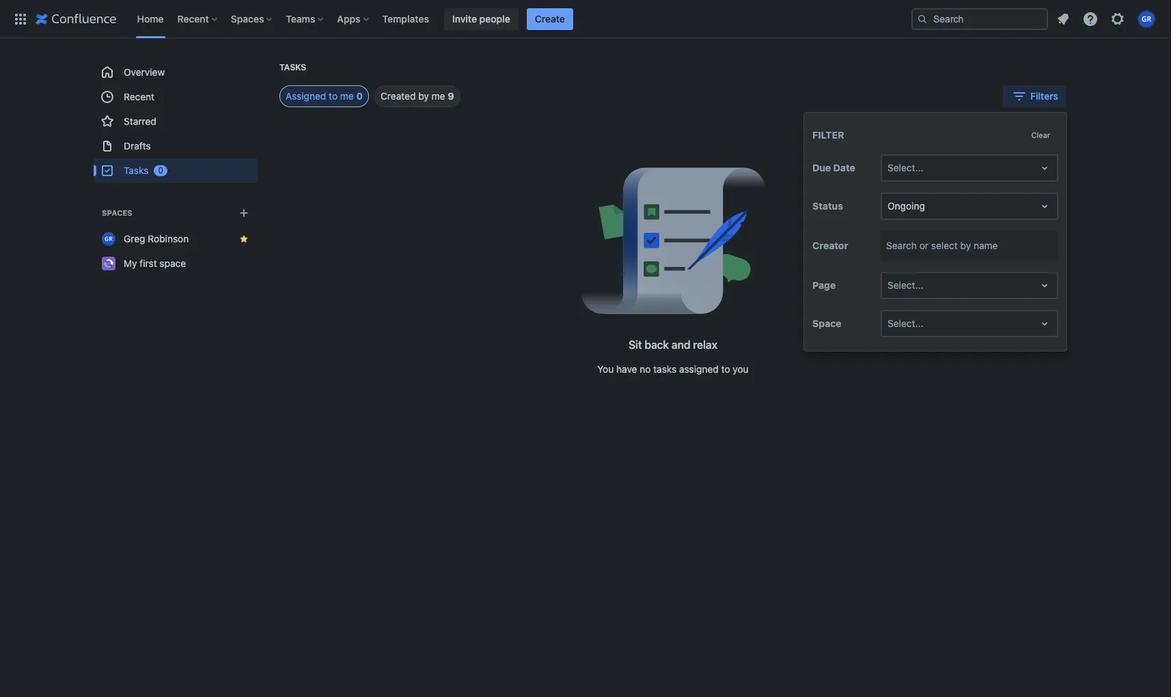 Task type: vqa. For each thing, say whether or not it's contained in the screenshot.
the topmost open image
yes



Task type: locate. For each thing, give the bounding box(es) containing it.
group
[[94, 60, 258, 183]]

sit back and relax
[[629, 339, 718, 351]]

select... for due date
[[888, 162, 924, 174]]

spaces inside popup button
[[231, 13, 264, 24]]

recent
[[177, 13, 209, 24], [124, 91, 155, 103]]

Search or select by name text field
[[886, 239, 889, 253]]

0 horizontal spatial to
[[329, 90, 338, 102]]

0 vertical spatial open image
[[1037, 160, 1053, 176]]

tasks down drafts in the left of the page
[[124, 165, 149, 176]]

or
[[920, 240, 929, 252]]

open image for status
[[1037, 198, 1053, 215]]

0 vertical spatial spaces
[[231, 13, 264, 24]]

1 vertical spatial select...
[[888, 280, 924, 291]]

1 horizontal spatial recent
[[177, 13, 209, 24]]

1 vertical spatial open image
[[1037, 198, 1053, 215]]

status element
[[881, 193, 1059, 220]]

by right 'created'
[[418, 90, 429, 102]]

date
[[834, 162, 856, 174]]

home link
[[133, 8, 168, 30]]

search
[[886, 240, 917, 252]]

group containing overview
[[94, 60, 258, 183]]

people
[[480, 13, 510, 24]]

2 vertical spatial select...
[[888, 318, 924, 330]]

1 me from the left
[[340, 90, 354, 102]]

me
[[340, 90, 354, 102], [432, 90, 445, 102]]

tasks
[[280, 62, 306, 72], [124, 165, 149, 176]]

clear button
[[1023, 126, 1059, 144]]

creator
[[813, 240, 848, 252]]

2 open image from the top
[[1037, 198, 1053, 215]]

help icon image
[[1083, 11, 1099, 27]]

tasks up the assigned
[[280, 62, 306, 72]]

0 vertical spatial tasks
[[280, 62, 306, 72]]

open image
[[1037, 160, 1053, 176], [1037, 198, 1053, 215], [1037, 278, 1053, 294]]

1 horizontal spatial spaces
[[231, 13, 264, 24]]

0 down drafts link
[[158, 165, 163, 176]]

0 vertical spatial recent
[[177, 13, 209, 24]]

by
[[418, 90, 429, 102], [961, 240, 971, 252]]

1 open image from the top
[[1037, 160, 1053, 176]]

search image
[[917, 13, 928, 24]]

me left 9
[[432, 90, 445, 102]]

tasks
[[653, 364, 677, 375]]

appswitcher icon image
[[12, 11, 29, 27]]

1 horizontal spatial by
[[961, 240, 971, 252]]

0 vertical spatial to
[[329, 90, 338, 102]]

templates link
[[378, 8, 433, 30]]

tab list containing assigned to me
[[263, 85, 460, 107]]

page
[[813, 280, 836, 291]]

select...
[[888, 162, 924, 174], [888, 280, 924, 291], [888, 318, 924, 330]]

3 open image from the top
[[1037, 278, 1053, 294]]

filters
[[1031, 90, 1059, 102]]

0 vertical spatial select...
[[888, 162, 924, 174]]

1 select... from the top
[[888, 162, 924, 174]]

by left name
[[961, 240, 971, 252]]

2 vertical spatial open image
[[1037, 278, 1053, 294]]

recent up 'starred'
[[124, 91, 155, 103]]

create link
[[527, 8, 573, 30]]

0 horizontal spatial spaces
[[102, 208, 132, 217]]

invite people
[[452, 13, 510, 24]]

select... inside due date element
[[888, 162, 924, 174]]

1 vertical spatial 0
[[158, 165, 163, 176]]

created
[[381, 90, 416, 102]]

to
[[329, 90, 338, 102], [721, 364, 730, 375]]

me right the assigned
[[340, 90, 354, 102]]

recent inside "popup button"
[[177, 13, 209, 24]]

banner
[[0, 0, 1171, 38]]

1 horizontal spatial to
[[721, 364, 730, 375]]

spaces up greg on the top left of the page
[[102, 208, 132, 217]]

sit
[[629, 339, 642, 351]]

2 select... from the top
[[888, 280, 924, 291]]

spaces
[[231, 13, 264, 24], [102, 208, 132, 217]]

my
[[124, 258, 137, 269]]

3 select... from the top
[[888, 318, 924, 330]]

1 horizontal spatial 0
[[356, 90, 363, 102]]

0
[[356, 90, 363, 102], [158, 165, 163, 176]]

assigned
[[286, 90, 326, 102]]

open image inside due date element
[[1037, 160, 1053, 176]]

tab list
[[263, 85, 460, 107]]

0 left 'created'
[[356, 90, 363, 102]]

2 me from the left
[[432, 90, 445, 102]]

my first space link
[[94, 252, 258, 276]]

0 vertical spatial by
[[418, 90, 429, 102]]

1 vertical spatial recent
[[124, 91, 155, 103]]

to left you
[[721, 364, 730, 375]]

greg
[[124, 233, 145, 245]]

me for by
[[432, 90, 445, 102]]

robinson
[[148, 233, 189, 245]]

overview
[[124, 66, 165, 78]]

0 horizontal spatial me
[[340, 90, 354, 102]]

open image inside status element
[[1037, 198, 1053, 215]]

search or select by name
[[886, 240, 998, 252]]

recent link
[[94, 85, 258, 109]]

home
[[137, 13, 164, 24]]

recent right home
[[177, 13, 209, 24]]

to right the assigned
[[329, 90, 338, 102]]

9
[[448, 90, 454, 102]]

filter
[[813, 129, 844, 140]]

1 vertical spatial by
[[961, 240, 971, 252]]

spaces right recent "popup button"
[[231, 13, 264, 24]]

1 horizontal spatial me
[[432, 90, 445, 102]]

first
[[140, 258, 157, 269]]

0 horizontal spatial tasks
[[124, 165, 149, 176]]

1 vertical spatial to
[[721, 364, 730, 375]]

confluence image
[[36, 11, 117, 27], [36, 11, 117, 27]]

apps button
[[333, 8, 374, 30]]

clear
[[1032, 131, 1050, 139]]

space
[[160, 258, 186, 269]]

1 vertical spatial spaces
[[102, 208, 132, 217]]



Task type: describe. For each thing, give the bounding box(es) containing it.
greg robinson
[[124, 233, 189, 245]]

apps
[[337, 13, 361, 24]]

name
[[974, 240, 998, 252]]

you have no tasks assigned to you
[[598, 364, 749, 375]]

global element
[[8, 0, 909, 38]]

overview link
[[94, 60, 258, 85]]

due
[[813, 162, 831, 174]]

relax
[[693, 339, 718, 351]]

spaces button
[[227, 8, 278, 30]]

0 horizontal spatial recent
[[124, 91, 155, 103]]

invite people button
[[444, 8, 519, 30]]

and
[[672, 339, 691, 351]]

0 horizontal spatial 0
[[158, 165, 163, 176]]

0 vertical spatial 0
[[356, 90, 363, 102]]

drafts link
[[94, 134, 258, 159]]

assigned to me 0
[[286, 90, 363, 102]]

templates
[[382, 13, 429, 24]]

1 horizontal spatial tasks
[[280, 62, 306, 72]]

teams
[[286, 13, 315, 24]]

filters button
[[1003, 85, 1067, 107]]

space
[[813, 318, 842, 330]]

0 horizontal spatial by
[[418, 90, 429, 102]]

back
[[645, 339, 669, 351]]

recent button
[[173, 8, 223, 30]]

select
[[931, 240, 958, 252]]

have
[[617, 364, 637, 375]]

created by me 9
[[381, 90, 454, 102]]

due date element
[[881, 155, 1059, 182]]

1 vertical spatial tasks
[[124, 165, 149, 176]]

status
[[813, 200, 843, 212]]

you
[[598, 364, 614, 375]]

Search field
[[912, 8, 1048, 30]]

notification icon image
[[1055, 11, 1072, 27]]

due date
[[813, 162, 856, 174]]

create
[[535, 13, 565, 24]]

settings icon image
[[1110, 11, 1126, 27]]

greg robinson link
[[94, 227, 258, 252]]

starred link
[[94, 109, 258, 134]]

open image for page
[[1037, 278, 1053, 294]]

select... for space
[[888, 318, 924, 330]]

open image for due date
[[1037, 160, 1053, 176]]

assigned
[[679, 364, 719, 375]]

my first space
[[124, 258, 186, 269]]

unstar this space image
[[239, 234, 249, 245]]

teams button
[[282, 8, 329, 30]]

open image
[[1037, 316, 1053, 332]]

invite
[[452, 13, 477, 24]]

banner containing home
[[0, 0, 1171, 38]]

starred
[[124, 115, 156, 127]]

no
[[640, 364, 651, 375]]

drafts
[[124, 140, 151, 152]]

ongoing
[[888, 200, 925, 212]]

me for to
[[340, 90, 354, 102]]

select... for page
[[888, 280, 924, 291]]

create a space image
[[236, 205, 252, 221]]

you
[[733, 364, 749, 375]]



